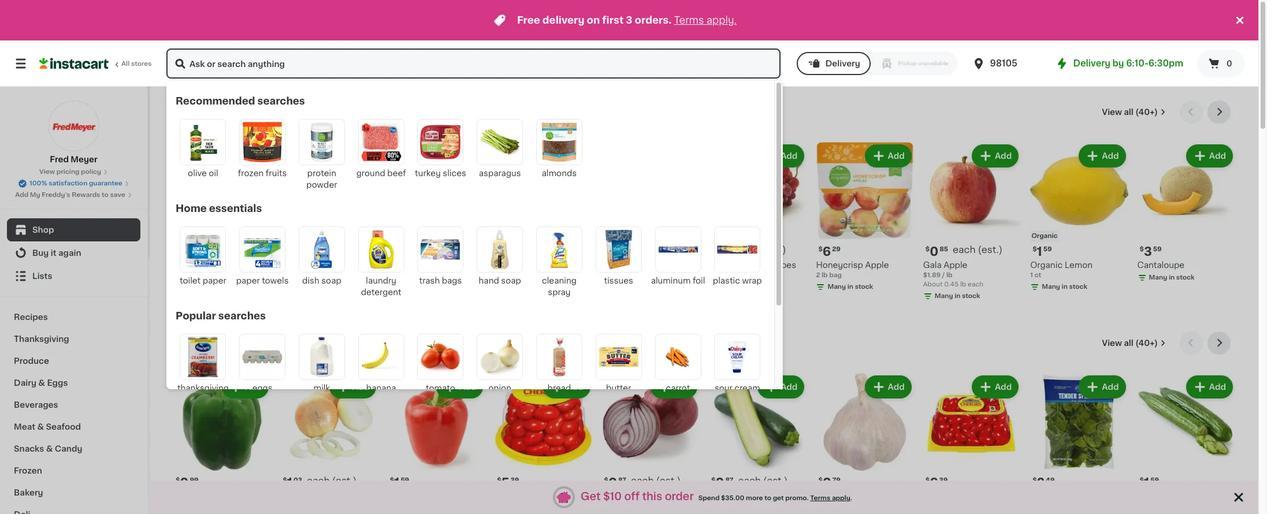 Task type: locate. For each thing, give the bounding box(es) containing it.
0 horizontal spatial 3
[[626, 16, 633, 25]]

1 $0.87 each (estimated) element from the left
[[709, 476, 807, 491]]

$1.89
[[924, 272, 941, 279]]

fresh for fresh fruit
[[173, 106, 209, 118]]

cantaloupe
[[1138, 262, 1185, 270]]

terms down "$ 0 79"
[[811, 496, 831, 502]]

snacks
[[14, 445, 44, 453]]

lists
[[32, 272, 52, 280]]

searches for recommended searches
[[258, 97, 305, 106]]

stock
[[534, 275, 552, 281], [1177, 275, 1195, 281], [427, 284, 445, 290], [319, 284, 338, 290], [855, 284, 874, 290], [1070, 284, 1088, 290], [962, 293, 981, 300], [855, 506, 874, 512]]

2 for $ 2 honeycrisp apple
[[501, 246, 509, 258]]

about inside gala apple $1.89 / lb about 0.45 lb each
[[924, 282, 943, 288]]

all stores link
[[39, 47, 153, 80]]

paper down bananas
[[203, 277, 226, 285]]

1 vertical spatial &
[[37, 423, 44, 431]]

soap right hand
[[501, 277, 521, 285]]

/pkg (est.) up the "white"
[[631, 245, 679, 255]]

avocado inside avocado - large 1 ct
[[281, 262, 316, 270]]

2 /pkg from the left
[[631, 245, 652, 255]]

paper left towels
[[236, 277, 260, 285]]

trash bags link
[[413, 222, 468, 289]]

/ inside grapes - white seedless $2.99 / lb
[[622, 284, 625, 290]]

honeycrisp up hand soap
[[495, 262, 542, 270]]

(est.) up bananas
[[228, 245, 253, 255]]

each up gala apple $1.89 / lb about 0.45 lb each
[[953, 245, 976, 255]]

in down avocado - large 1 ct at the bottom of the page
[[312, 284, 318, 290]]

3 inside limited time offer region
[[626, 16, 633, 25]]

organic up $0.79 on the left bottom of the page
[[173, 261, 206, 270]]

0 horizontal spatial 29
[[190, 246, 198, 253]]

1 horizontal spatial terms
[[811, 496, 831, 502]]

honeycrisp apple 2 lb bag
[[816, 262, 889, 279]]

service type group
[[797, 52, 958, 75]]

0 vertical spatial $2.99
[[709, 272, 728, 279]]

0 inside button
[[1227, 60, 1233, 68]]

0 horizontal spatial red
[[602, 493, 618, 501]]

fred meyer logo image
[[48, 101, 99, 151]]

$0.87 each (estimated) element up zucchini
[[709, 476, 807, 491]]

cleaning
[[542, 277, 577, 285]]

search list box containing recommended searches
[[176, 95, 765, 492]]

3 about from the left
[[924, 282, 943, 288]]

$0.79
[[173, 272, 191, 279]]

0 vertical spatial to
[[102, 192, 109, 198]]

1 horizontal spatial 85
[[940, 246, 949, 253]]

large
[[324, 262, 347, 270]]

/pkg right 40
[[739, 245, 760, 255]]

many in stock down honeycrisp apple 2 lb bag
[[828, 284, 874, 290]]

in down honeycrisp apple 2 lb bag
[[848, 284, 854, 290]]

$ 0 99
[[176, 477, 199, 489]]

/pkg (est.) inside $6.40 per package (estimated) element
[[739, 245, 787, 255]]

3 search list box from the top
[[176, 222, 765, 301]]

grapes down $ 6 85
[[602, 262, 632, 270]]

many down apply
[[828, 506, 846, 512]]

$ inside $ 2 honeycrisp apple
[[497, 246, 501, 253]]

$ 0 87
[[712, 477, 734, 489], [604, 477, 627, 489]]

each (est.) up gala apple $1.89 / lb about 0.45 lb each
[[953, 245, 1003, 255]]

in down $ 2 honeycrisp apple
[[526, 275, 532, 281]]

2 view all (40+) button from the top
[[1098, 332, 1171, 355]]

0 horizontal spatial $ 1 59
[[390, 477, 409, 489]]

grapes up package
[[767, 261, 797, 270]]

(est.) inside $0.85 each (estimated) element
[[978, 245, 1003, 255]]

1 horizontal spatial to
[[765, 496, 772, 502]]

2 29 from the left
[[832, 246, 841, 253]]

many in stock down organic lemon 1 ct
[[1042, 284, 1088, 290]]

order
[[665, 492, 694, 503]]

0 vertical spatial (40+)
[[1136, 108, 1158, 116]]

1 87 from the left
[[726, 478, 734, 484]]

many in stock down avocado - small 1 ct
[[399, 284, 445, 290]]

snacks & candy link
[[7, 438, 140, 460]]

0 horizontal spatial avocado
[[281, 262, 316, 270]]

1 all from the top
[[1124, 108, 1134, 116]]

2 /pkg (est.) from the left
[[631, 245, 679, 255]]

$ 0 87 for red
[[604, 477, 627, 489]]

0 vertical spatial &
[[38, 379, 45, 387]]

about for gala
[[924, 282, 943, 288]]

$ 0 87 up squash
[[712, 477, 734, 489]]

apple left gala
[[866, 262, 889, 270]]

- for white
[[634, 262, 637, 270]]

- left more
[[742, 493, 745, 501]]

red for onion
[[602, 493, 618, 501]]

1 horizontal spatial about
[[709, 282, 729, 288]]

honeycrisp inside $ 2 honeycrisp apple
[[495, 262, 542, 270]]

delivery
[[1074, 59, 1111, 68], [826, 60, 861, 68]]

search list box containing toilet paper
[[176, 222, 765, 301]]

$1.03 each (estimated) element
[[281, 476, 378, 491]]

29 up bag
[[832, 246, 841, 253]]

2 $ 0 87 from the left
[[604, 477, 627, 489]]

2 left 49
[[1037, 477, 1045, 489]]

1 vertical spatial $2.99
[[602, 284, 621, 290]]

2 apple from the left
[[544, 262, 568, 270]]

0 horizontal spatial to
[[102, 192, 109, 198]]

(est.) up order
[[656, 477, 681, 486]]

& left eggs
[[38, 379, 45, 387]]

2 fresh from the top
[[173, 337, 209, 349]]

cherubs
[[550, 493, 585, 501]]

avocado inside avocado - small 1 ct
[[388, 261, 423, 270]]

(40+) for 1
[[1136, 339, 1158, 347]]

39 inside $ 5 39
[[511, 478, 519, 484]]

0 horizontal spatial soap
[[322, 277, 341, 285]]

organic up $ 0 29
[[175, 233, 201, 240]]

& inside the dairy & eggs link
[[38, 379, 45, 387]]

organic inside organic bananas $0.79 / lb about 0.37 lb each
[[173, 261, 206, 270]]

$6.40 per package (estimated) element
[[709, 245, 807, 260]]

0 vertical spatial 3
[[626, 16, 633, 25]]

free
[[517, 16, 540, 25]]

in down .
[[848, 506, 854, 512]]

/pkg inside $6.85 per package (estimated) element
[[631, 245, 652, 255]]

0 button
[[1198, 50, 1245, 77]]

naturesweet cherubs grape tomatoes
[[495, 493, 585, 512]]

1 item carousel region from the top
[[173, 101, 1236, 323]]

1 85 from the left
[[940, 246, 949, 253]]

red inside red onion $1.09 / lb
[[602, 493, 618, 501]]

search list box for popular searches
[[176, 329, 765, 397]]

each (est.) inside $0.29 each (estimated) element
[[203, 245, 253, 255]]

grapes - white seedless $2.99 / lb
[[602, 262, 663, 290]]

1 vertical spatial (40+)
[[1136, 339, 1158, 347]]

& for meat
[[37, 423, 44, 431]]

delivery for delivery
[[826, 60, 861, 68]]

1 horizontal spatial seedless
[[728, 261, 765, 270]]

87 up squash
[[726, 478, 734, 484]]

1 horizontal spatial 39
[[940, 478, 948, 484]]

cv
[[842, 493, 853, 501]]

0 horizontal spatial delivery
[[826, 60, 861, 68]]

beverages
[[14, 401, 58, 409]]

2 horizontal spatial apple
[[944, 261, 968, 270]]

1 inside avocado - large 1 ct
[[281, 272, 283, 279]]

view all (40+) for 1
[[1102, 339, 1158, 347]]

2 ct from the left
[[285, 272, 292, 279]]

1 ct from the left
[[392, 272, 399, 279]]

29 for 6
[[832, 246, 841, 253]]

grapes inside red seedless grapes $2.99 / lb about 2.14 lb / package
[[767, 261, 797, 270]]

$0.29 each (estimated) element
[[173, 245, 271, 260]]

instacart logo image
[[39, 57, 109, 71]]

0 horizontal spatial terms
[[674, 16, 704, 25]]

- inside avocado - large 1 ct
[[318, 262, 322, 270]]

search list box containing olive oil
[[176, 114, 765, 193]]

(est.) inside $6.40 per package (estimated) element
[[762, 245, 787, 255]]

honeycrisp inside honeycrisp apple 2 lb bag
[[816, 262, 864, 270]]

1 apple from the left
[[944, 261, 968, 270]]

59
[[1044, 246, 1052, 253], [1154, 246, 1162, 253], [401, 478, 409, 484], [1151, 478, 1160, 484]]

popular searches
[[176, 312, 266, 321]]

39 inside $ 6 39
[[940, 478, 948, 484]]

(est.) up the "white"
[[654, 245, 679, 255]]

98105 button
[[972, 47, 1041, 80]]

many down $ 2 honeycrisp apple
[[506, 275, 525, 281]]

0 horizontal spatial seedless
[[602, 273, 639, 281]]

$ inside $ 3 59
[[1140, 246, 1144, 253]]

1 vertical spatial 3
[[1144, 246, 1153, 258]]

red up $1.09 at the left bottom of the page
[[602, 493, 618, 501]]

view pricing policy link
[[39, 168, 108, 177]]

0 horizontal spatial /pkg
[[631, 245, 652, 255]]

onion link
[[473, 329, 528, 397]]

$0.87 each (estimated) element up this
[[602, 476, 700, 491]]

$ 6 29
[[819, 246, 841, 258]]

/pkg (est.) inside $6.85 per package (estimated) element
[[631, 245, 679, 255]]

add
[[245, 152, 262, 160], [352, 152, 369, 160], [460, 152, 476, 160], [567, 152, 584, 160], [781, 152, 798, 160], [888, 152, 905, 160], [995, 152, 1012, 160], [1103, 152, 1119, 160], [1210, 152, 1227, 160], [15, 192, 28, 198], [245, 383, 262, 391], [352, 383, 369, 391], [460, 383, 476, 391], [567, 383, 584, 391], [674, 383, 691, 391], [781, 383, 798, 391], [888, 383, 905, 391], [995, 383, 1012, 391], [1103, 383, 1119, 391], [1210, 383, 1227, 391]]

$ inside $ 0 29
[[176, 246, 180, 253]]

limited time offer region
[[0, 0, 1234, 40]]

carrot link
[[651, 329, 706, 397]]

$1.09
[[602, 504, 620, 510]]

0 horizontal spatial 87
[[618, 478, 627, 484]]

about left the 2.14
[[709, 282, 729, 288]]

many down cantaloupe
[[1149, 275, 1168, 281]]

0 horizontal spatial grapes
[[602, 262, 632, 270]]

view pricing policy
[[39, 169, 101, 175]]

1 inside avocado - small 1 ct
[[388, 272, 390, 279]]

85 up gala
[[940, 246, 949, 253]]

/ right $1.09 at the left bottom of the page
[[621, 504, 624, 510]]

1 vertical spatial to
[[765, 496, 772, 502]]

item carousel region
[[173, 101, 1236, 323], [173, 332, 1236, 514]]

1 vertical spatial view all (40+)
[[1102, 339, 1158, 347]]

search list box
[[176, 95, 765, 492], [176, 114, 765, 193], [176, 222, 765, 301], [176, 329, 765, 397]]

add my freddy's rewards to save link
[[15, 191, 132, 200]]

each up bananas
[[203, 245, 226, 255]]

/
[[193, 272, 196, 279], [730, 272, 732, 279], [943, 272, 945, 279], [752, 282, 754, 288], [622, 284, 625, 290], [728, 504, 731, 510], [621, 504, 624, 510]]

39
[[940, 478, 948, 484], [511, 478, 519, 484]]

$ inside $ 6 39
[[926, 478, 930, 484]]

view for 1
[[1102, 339, 1122, 347]]

0 horizontal spatial $2.99
[[602, 284, 621, 290]]

6 for $ 6 85
[[609, 246, 617, 258]]

/pkg (est.) up red seedless grapes $2.99 / lb about 2.14 lb / package
[[739, 245, 787, 255]]

1 vertical spatial item carousel region
[[173, 332, 1236, 514]]

2 39 from the left
[[511, 478, 519, 484]]

49
[[1046, 478, 1055, 484]]

1 horizontal spatial /pkg
[[739, 245, 760, 255]]

searches up "frozen fruits" link
[[258, 97, 305, 106]]

to left get on the right of the page
[[765, 496, 772, 502]]

3 ct from the left
[[1035, 272, 1042, 279]]

1 $ 0 87 from the left
[[712, 477, 734, 489]]

None search field
[[165, 47, 782, 80]]

85 inside $ 0 85
[[940, 246, 949, 253]]

2 87 from the left
[[618, 478, 627, 484]]

2 $0.87 each (estimated) element from the left
[[602, 476, 700, 491]]

2 search list box from the top
[[176, 114, 765, 193]]

thanksgiving
[[177, 384, 229, 392]]

$10
[[603, 492, 622, 503]]

1 horizontal spatial paper
[[236, 277, 260, 285]]

2 left bag
[[816, 272, 820, 279]]

aluminum foil link
[[651, 222, 706, 289]]

2 honeycrisp from the left
[[816, 262, 864, 270]]

delivery inside button
[[826, 60, 861, 68]]

/ down $35.00
[[728, 504, 731, 510]]

$ inside $ 1 03 each (est.)
[[283, 478, 287, 484]]

2 inside $ 2 honeycrisp apple
[[501, 246, 509, 258]]

honeycrisp up bag
[[816, 262, 864, 270]]

/ down $ 6 85
[[622, 284, 625, 290]]

grapes inside grapes - white seedless $2.99 / lb
[[602, 262, 632, 270]]

2 left the 69
[[287, 246, 295, 258]]

product group containing 3
[[1138, 142, 1236, 285]]

$2.99 right foil
[[709, 272, 728, 279]]

87 for squash
[[726, 478, 734, 484]]

0 horizontal spatial honeycrisp
[[495, 262, 542, 270]]

snacks & candy
[[14, 445, 82, 453]]

all for 1
[[1124, 339, 1134, 347]]

2 up hand soap
[[501, 246, 509, 258]]

3 right first
[[626, 16, 633, 25]]

main content containing fresh fruit
[[150, 87, 1259, 514]]

banana
[[366, 384, 396, 392]]

- for zucchini
[[742, 493, 745, 501]]

red down $ 6 40
[[709, 261, 726, 270]]

paper inside paper towels link
[[236, 277, 260, 285]]

1 horizontal spatial delivery
[[1074, 59, 1111, 68]]

4 search list box from the top
[[176, 329, 765, 397]]

soap for dish soap
[[322, 277, 341, 285]]

cleaning spray link
[[532, 222, 587, 301]]

2 view all (40+) from the top
[[1102, 339, 1158, 347]]

$ 6 85
[[604, 246, 627, 258]]

0 vertical spatial red
[[709, 261, 726, 270]]

/ up the 2.14
[[730, 272, 732, 279]]

tomato
[[426, 384, 455, 392]]

many down bag
[[828, 284, 846, 290]]

1 horizontal spatial 3
[[1144, 246, 1153, 258]]

first
[[603, 16, 624, 25]]

garlic
[[816, 493, 840, 501]]

(est.) for squash - zucchini
[[764, 477, 788, 486]]

& right meat
[[37, 423, 44, 431]]

1 horizontal spatial red
[[709, 261, 726, 270]]

1 horizontal spatial apple
[[866, 262, 889, 270]]

avocado for 1
[[388, 261, 423, 270]]

85 inside $ 6 85
[[618, 246, 627, 253]]

0 vertical spatial all
[[1124, 108, 1134, 116]]

0 vertical spatial view
[[1102, 108, 1122, 116]]

ct inside avocado - large 1 ct
[[285, 272, 292, 279]]

apple inside honeycrisp apple 2 lb bag
[[866, 262, 889, 270]]

apple up 0.45
[[944, 261, 968, 270]]

1 about from the left
[[173, 282, 193, 288]]

fresh for fresh vegetables
[[173, 337, 209, 349]]

6 inside $6.40 per package (estimated) element
[[716, 246, 724, 258]]

0 vertical spatial terms
[[674, 16, 704, 25]]

delivery button
[[797, 52, 871, 75]]

(est.) inside $6.85 per package (estimated) element
[[654, 245, 679, 255]]

- left large
[[318, 262, 322, 270]]

1 horizontal spatial honeycrisp
[[816, 262, 864, 270]]

59 inside $ 3 59
[[1154, 246, 1162, 253]]

each (est.) inside $0.85 each (estimated) element
[[953, 245, 1003, 255]]

6 for $ 6 40
[[716, 246, 724, 258]]

0 horizontal spatial ct
[[285, 272, 292, 279]]

2 paper from the left
[[236, 277, 260, 285]]

3 apple from the left
[[866, 262, 889, 270]]

2 soap from the left
[[501, 277, 521, 285]]

(est.) inside $0.29 each (estimated) element
[[228, 245, 253, 255]]

buy it again link
[[7, 242, 140, 265]]

1 29 from the left
[[190, 246, 198, 253]]

(est.) up gala apple $1.89 / lb about 0.45 lb each
[[978, 245, 1003, 255]]

searches inside group
[[258, 97, 305, 106]]

red seedless grapes $2.99 / lb about 2.14 lb / package
[[709, 261, 797, 288]]

1 horizontal spatial $2.99
[[709, 272, 728, 279]]

1 view all (40+) button from the top
[[1098, 101, 1171, 124]]

0 horizontal spatial $ 0 87
[[604, 477, 627, 489]]

ct inside avocado - small 1 ct
[[392, 272, 399, 279]]

fresh
[[173, 106, 209, 118], [173, 337, 209, 349]]

87 up the onion
[[618, 478, 627, 484]]

0 vertical spatial searches
[[258, 97, 305, 106]]

red inside red seedless grapes $2.99 / lb about 2.14 lb / package
[[709, 261, 726, 270]]

apple inside gala apple $1.89 / lb about 0.45 lb each
[[944, 261, 968, 270]]

avocado for 2
[[281, 262, 316, 270]]

$ 0 87 up $10
[[604, 477, 627, 489]]

many down avocado - large 1 ct at the bottom of the page
[[292, 284, 310, 290]]

soap down large
[[322, 277, 341, 285]]

1 (40+) from the top
[[1136, 108, 1158, 116]]

2 horizontal spatial about
[[924, 282, 943, 288]]

/pkg (est.)
[[739, 245, 787, 255], [631, 245, 679, 255]]

$0.87 each (estimated) element
[[709, 476, 807, 491], [602, 476, 700, 491]]

searches up vegetables on the left bottom
[[218, 312, 266, 321]]

$0.87 each (estimated) element for -
[[709, 476, 807, 491]]

1 vertical spatial red
[[602, 493, 618, 501]]

29 inside $ 6 29
[[832, 246, 841, 253]]

tomatoes
[[522, 504, 562, 512]]

- inside avocado - small 1 ct
[[425, 261, 429, 270]]

sour cream
[[715, 384, 760, 392]]

popular searches group
[[176, 310, 765, 397]]

lb
[[197, 272, 203, 279], [734, 272, 740, 279], [947, 272, 953, 279], [822, 272, 828, 279], [210, 282, 216, 288], [744, 282, 750, 288], [961, 282, 967, 288], [627, 284, 633, 290], [732, 504, 738, 510], [625, 504, 631, 510]]

0 horizontal spatial apple
[[544, 262, 568, 270]]

0 vertical spatial fresh
[[173, 106, 209, 118]]

6 inside $6.85 per package (estimated) element
[[609, 246, 617, 258]]

thanksgiving link
[[7, 328, 140, 350]]

2 vertical spatial &
[[46, 445, 53, 453]]

in down 0.45
[[955, 293, 961, 300]]

&
[[38, 379, 45, 387], [37, 423, 44, 431], [46, 445, 53, 453]]

1 horizontal spatial 87
[[726, 478, 734, 484]]

1 /pkg (est.) from the left
[[739, 245, 787, 255]]

1 vertical spatial terms
[[811, 496, 831, 502]]

6 for $ 6 39
[[930, 477, 938, 489]]

$ inside $ 1 09
[[390, 246, 394, 253]]

$ inside $ 5 39
[[497, 478, 501, 484]]

carrot
[[666, 384, 690, 392]]

0 vertical spatial seedless
[[728, 261, 765, 270]]

0 horizontal spatial about
[[173, 282, 193, 288]]

1 horizontal spatial $ 0 87
[[712, 477, 734, 489]]

1 39 from the left
[[940, 478, 948, 484]]

1 honeycrisp from the left
[[495, 262, 542, 270]]

(40+)
[[1136, 108, 1158, 116], [1136, 339, 1158, 347]]

29 inside $ 0 29
[[190, 246, 198, 253]]

2
[[287, 246, 295, 258], [501, 246, 509, 258], [816, 272, 820, 279], [1037, 477, 1045, 489]]

1 fresh from the top
[[173, 106, 209, 118]]

protein
[[307, 169, 336, 177]]

1 vertical spatial fresh
[[173, 337, 209, 349]]

each (est.) up this
[[631, 477, 681, 486]]

each right "03"
[[307, 477, 330, 486]]

1 vertical spatial seedless
[[602, 273, 639, 281]]

- inside grapes - white seedless $2.99 / lb
[[634, 262, 637, 270]]

1 avocado from the left
[[388, 261, 423, 270]]

paper inside toilet paper link
[[203, 277, 226, 285]]

(est.) up get on the right of the page
[[764, 477, 788, 486]]

1 horizontal spatial avocado
[[388, 261, 423, 270]]

(est.) up red seedless grapes $2.99 / lb about 2.14 lb / package
[[762, 245, 787, 255]]

$2.99 down $ 6 85
[[602, 284, 621, 290]]

& inside meat & seafood link
[[37, 423, 44, 431]]

each right 0.45
[[968, 282, 984, 288]]

1 horizontal spatial 29
[[832, 246, 841, 253]]

in inside product 'group'
[[1169, 275, 1175, 281]]

apple up cleaning
[[544, 262, 568, 270]]

- left "small"
[[425, 261, 429, 270]]

1 horizontal spatial soap
[[501, 277, 521, 285]]

0 horizontal spatial paper
[[203, 277, 226, 285]]

1 grapes from the left
[[767, 261, 797, 270]]

1 search list box from the top
[[176, 95, 765, 492]]

soap inside "link"
[[322, 277, 341, 285]]

1 horizontal spatial ct
[[392, 272, 399, 279]]

to down guarantee
[[102, 192, 109, 198]]

avocado down $ 2 69
[[281, 262, 316, 270]]

about down $1.89
[[924, 282, 943, 288]]

/pkg for grapes - white seedless
[[631, 245, 652, 255]]

terms left apply.
[[674, 16, 704, 25]]

0.37
[[194, 282, 208, 288]]

0 vertical spatial view all (40+) button
[[1098, 101, 1171, 124]]

each (est.) up bananas
[[203, 245, 253, 255]]

& inside snacks & candy link
[[46, 445, 53, 453]]

milk
[[314, 384, 330, 392]]

0 horizontal spatial 39
[[511, 478, 519, 484]]

- for large
[[318, 262, 322, 270]]

2 about from the left
[[709, 282, 729, 288]]

$ 1 59
[[1033, 246, 1052, 258], [390, 477, 409, 489], [1140, 477, 1160, 489]]

85 up grapes - white seedless $2.99 / lb
[[618, 246, 627, 253]]

1 horizontal spatial $0.87 each (estimated) element
[[709, 476, 807, 491]]

1 horizontal spatial grapes
[[767, 261, 797, 270]]

2 (40+) from the top
[[1136, 339, 1158, 347]]

(est.) for grapes - white seedless
[[654, 245, 679, 255]]

search list box containing thanksgiving
[[176, 329, 765, 397]]

69
[[296, 246, 305, 253]]

spend
[[699, 496, 720, 502]]

40
[[725, 246, 734, 253]]

/pkg inside $6.40 per package (estimated) element
[[739, 245, 760, 255]]

2 item carousel region from the top
[[173, 332, 1236, 514]]

1 vertical spatial all
[[1124, 339, 1134, 347]]

2 horizontal spatial ct
[[1035, 272, 1042, 279]]

1 inside organic lemon 1 ct
[[1031, 272, 1033, 279]]

fresh left fruit
[[173, 106, 209, 118]]

1 vertical spatial view all (40+) button
[[1098, 332, 1171, 355]]

main content
[[150, 87, 1259, 514]]

2 85 from the left
[[618, 246, 627, 253]]

2 vertical spatial view
[[1102, 339, 1122, 347]]

/ inside squash - zucchini $1.59 / lb
[[728, 504, 731, 510]]

eggs
[[252, 384, 273, 392]]

each up more
[[738, 477, 761, 486]]

about inside organic bananas $0.79 / lb about 0.37 lb each
[[173, 282, 193, 288]]

(est.) right "03"
[[332, 477, 357, 486]]

view all (40+) button for 1
[[1098, 332, 1171, 355]]

0 vertical spatial item carousel region
[[173, 101, 1236, 323]]

olive oil
[[188, 169, 218, 177]]

0 vertical spatial view all (40+)
[[1102, 108, 1158, 116]]

frozen fruits link
[[235, 114, 290, 182]]

100% satisfaction guarantee button
[[18, 177, 129, 188]]

1 view all (40+) from the top
[[1102, 108, 1158, 116]]

searches inside group
[[218, 312, 266, 321]]

$ inside $ 2 49
[[1033, 478, 1037, 484]]

hand soap link
[[473, 222, 528, 289]]

1 vertical spatial view
[[39, 169, 55, 175]]

$ 6 40
[[712, 246, 734, 258]]

$0.85 each (estimated) element
[[924, 245, 1021, 260]]

3 up cantaloupe
[[1144, 246, 1153, 258]]

1 inside $ 1 03 each (est.)
[[287, 477, 292, 489]]

0 horizontal spatial $0.87 each (estimated) element
[[602, 476, 700, 491]]

seedless up "wrap"
[[728, 261, 765, 270]]

0.45
[[945, 282, 959, 288]]

asparagus link
[[473, 114, 528, 182]]

naturesweet
[[495, 493, 548, 501]]

organic
[[175, 233, 201, 240], [1032, 233, 1058, 240], [173, 261, 206, 270], [1031, 262, 1063, 270]]

29 up $0.79 on the left bottom of the page
[[190, 246, 198, 253]]

1 paper from the left
[[203, 277, 226, 285]]

2 avocado from the left
[[281, 262, 316, 270]]

each down bananas
[[217, 282, 233, 288]]

in
[[526, 275, 532, 281], [1169, 275, 1175, 281], [419, 284, 425, 290], [312, 284, 318, 290], [848, 284, 854, 290], [1062, 284, 1068, 290], [955, 293, 961, 300], [848, 506, 854, 512]]

butter link
[[592, 329, 646, 397]]

1 soap from the left
[[322, 277, 341, 285]]

organic left lemon
[[1031, 262, 1063, 270]]

each (est.) for squash - zucchini
[[738, 477, 788, 486]]

1 /pkg from the left
[[739, 245, 760, 255]]

1 vertical spatial searches
[[218, 312, 266, 321]]

many in stock down 0.45
[[935, 293, 981, 300]]

get $10 off this order spend $35.00 more to get promo. terms apply .
[[581, 492, 853, 503]]

2 all from the top
[[1124, 339, 1134, 347]]

product group
[[173, 142, 271, 304], [281, 142, 378, 294], [388, 142, 486, 294], [495, 142, 593, 285], [709, 142, 807, 304], [816, 142, 914, 294], [924, 142, 1021, 304], [1031, 142, 1129, 294], [1138, 142, 1236, 285], [173, 373, 271, 514], [281, 373, 378, 514], [388, 373, 486, 514], [495, 373, 593, 514], [602, 373, 700, 514], [709, 373, 807, 514], [816, 373, 914, 514], [924, 373, 1021, 514], [1031, 373, 1129, 514], [1138, 373, 1236, 514]]

87
[[726, 478, 734, 484], [618, 478, 627, 484]]

2 grapes from the left
[[602, 262, 632, 270]]

each (est.) up zucchini
[[738, 477, 788, 486]]

view all (40+) button for 3
[[1098, 101, 1171, 124]]

about inside red seedless grapes $2.99 / lb about 2.14 lb / package
[[709, 282, 729, 288]]

1 horizontal spatial /pkg (est.)
[[739, 245, 787, 255]]

ct inside organic lemon 1 ct
[[1035, 272, 1042, 279]]

onion
[[489, 384, 512, 392]]

0 horizontal spatial 85
[[618, 246, 627, 253]]

& left 'candy'
[[46, 445, 53, 453]]

85
[[940, 246, 949, 253], [618, 246, 627, 253]]

0 horizontal spatial /pkg (est.)
[[631, 245, 679, 255]]

85 for 6
[[618, 246, 627, 253]]

fruits
[[266, 169, 287, 177]]

/ left package
[[752, 282, 754, 288]]

get $10 off this order status
[[576, 492, 857, 504]]

- inside squash - zucchini $1.59 / lb
[[742, 493, 745, 501]]



Task type: describe. For each thing, give the bounding box(es) containing it.
/pkg (est.) for red seedless grapes
[[739, 245, 787, 255]]

small
[[431, 261, 453, 270]]

each (est.) for gala apple
[[953, 245, 1003, 255]]

apple inside $ 2 honeycrisp apple
[[544, 262, 568, 270]]

(est.) for red seedless grapes
[[762, 245, 787, 255]]

$ inside $ 2 69
[[283, 246, 287, 253]]

protein powder
[[307, 169, 337, 189]]

oil
[[209, 169, 218, 177]]

apple for honeycrisp
[[866, 262, 889, 270]]

2 for $ 2 69
[[287, 246, 295, 258]]

terms inside limited time offer region
[[674, 16, 704, 25]]

trash
[[419, 277, 440, 285]]

red for seedless
[[709, 261, 726, 270]]

(est.) for organic bananas
[[228, 245, 253, 255]]

shop
[[32, 226, 54, 234]]

bag
[[830, 272, 842, 279]]

turkey slices link
[[413, 114, 468, 182]]

dish soap link
[[295, 222, 349, 289]]

terms apply button
[[811, 495, 851, 504]]

tomato link
[[413, 329, 468, 397]]

about for organic
[[173, 282, 193, 288]]

each (est.) for organic bananas
[[203, 245, 253, 255]]

searches for popular searches
[[218, 312, 266, 321]]

$ 2 69
[[283, 246, 305, 258]]

2 horizontal spatial $ 1 59
[[1140, 477, 1160, 489]]

29 for 0
[[190, 246, 198, 253]]

hand
[[479, 277, 499, 285]]

fresh fruit
[[173, 106, 242, 118]]

$35.00
[[721, 496, 745, 502]]

add my freddy's rewards to save
[[15, 192, 125, 198]]

each up the onion
[[631, 477, 654, 486]]

lb inside grapes - white seedless $2.99 / lb
[[627, 284, 633, 290]]

/pkg for red seedless grapes
[[739, 245, 760, 255]]

package
[[756, 282, 783, 288]]

$2.99 inside grapes - white seedless $2.99 / lb
[[602, 284, 621, 290]]

100%
[[30, 180, 47, 187]]

$6.85 per package (estimated) element
[[602, 245, 700, 260]]

home essentials group
[[176, 202, 765, 301]]

olive
[[188, 169, 207, 177]]

almonds link
[[532, 114, 587, 182]]

/ inside red onion $1.09 / lb
[[621, 504, 624, 510]]

lb inside honeycrisp apple 2 lb bag
[[822, 272, 828, 279]]

butter
[[606, 384, 631, 392]]

turkey
[[415, 169, 441, 177]]

meat & seafood link
[[7, 416, 140, 438]]

zucchini
[[747, 493, 782, 501]]

in down organic lemon 1 ct
[[1062, 284, 1068, 290]]

all stores
[[121, 61, 152, 67]]

$2.99 inside red seedless grapes $2.99 / lb about 2.14 lb / package
[[709, 272, 728, 279]]

seedless inside grapes - white seedless $2.99 / lb
[[602, 273, 639, 281]]

search list box for recommended searches
[[176, 114, 765, 193]]

many in stock down .
[[828, 506, 874, 512]]

& for snacks
[[46, 445, 53, 453]]

product group containing 5
[[495, 373, 593, 514]]

search list box for home essentials
[[176, 222, 765, 301]]

get
[[773, 496, 784, 502]]

each inside $ 1 03 each (est.)
[[307, 477, 330, 486]]

tissues
[[604, 277, 633, 285]]

all for 3
[[1124, 108, 1134, 116]]

cream
[[735, 384, 760, 392]]

85 for 0
[[940, 246, 949, 253]]

avocado - small 1 ct
[[388, 261, 453, 279]]

$ 0 85
[[926, 246, 949, 258]]

stores
[[131, 61, 152, 67]]

$ inside $ 6 85
[[604, 246, 609, 253]]

6 for $ 6 29
[[823, 246, 831, 258]]

$ inside "$ 0 99"
[[176, 478, 180, 484]]

each (est.) for red onion
[[631, 477, 681, 486]]

(est.) inside $ 1 03 each (est.)
[[332, 477, 357, 486]]

apple for gala
[[944, 261, 968, 270]]

$0.87 each (estimated) element for onion
[[602, 476, 700, 491]]

many in stock down $ 2 honeycrisp apple
[[506, 275, 552, 281]]

powder
[[307, 181, 337, 189]]

squash - zucchini $1.59 / lb
[[709, 493, 782, 510]]

to inside get $10 off this order spend $35.00 more to get promo. terms apply .
[[765, 496, 772, 502]]

/pkg (est.) for grapes - white seedless
[[631, 245, 679, 255]]

meat
[[14, 423, 35, 431]]

39 for 6
[[940, 478, 948, 484]]

$ 0 87 for squash
[[712, 477, 734, 489]]

terms inside get $10 off this order spend $35.00 more to get promo. terms apply .
[[811, 496, 831, 502]]

shop link
[[7, 218, 140, 242]]

promo.
[[786, 496, 809, 502]]

close image
[[1232, 491, 1246, 505]]

aluminum foil
[[651, 277, 705, 285]]

bananas
[[208, 261, 243, 270]]

2 for $ 2 49
[[1037, 477, 1045, 489]]

seedless inside red seedless grapes $2.99 / lb about 2.14 lb / package
[[728, 261, 765, 270]]

olive oil link
[[176, 114, 231, 182]]

98105
[[990, 59, 1018, 68]]

$ inside $ 6 40
[[712, 246, 716, 253]]

sour cream link
[[710, 329, 765, 397]]

$ inside "$ 0 79"
[[819, 478, 823, 484]]

vegetables
[[212, 337, 284, 349]]

recommended
[[176, 97, 255, 106]]

laundry detergent link
[[354, 222, 409, 301]]

beef
[[387, 169, 406, 177]]

lb inside squash - zucchini $1.59 / lb
[[732, 504, 738, 510]]

item carousel region containing fresh fruit
[[173, 101, 1236, 323]]

laundry
[[366, 277, 397, 285]]

& for dairy
[[38, 379, 45, 387]]

ct for 1
[[392, 272, 399, 279]]

1 horizontal spatial $ 1 59
[[1033, 246, 1052, 258]]

orders.
[[635, 16, 672, 25]]

by
[[1113, 59, 1125, 68]]

dairy & eggs link
[[7, 372, 140, 394]]

delivery for delivery by 6:10-6:30pm
[[1074, 59, 1111, 68]]

/ inside gala apple $1.89 / lb about 0.45 lb each
[[943, 272, 945, 279]]

3 inside "main content"
[[1144, 246, 1153, 258]]

tissues link
[[592, 222, 646, 289]]

paper towels
[[236, 277, 289, 285]]

view all (40+) for 3
[[1102, 108, 1158, 116]]

frozen
[[238, 169, 264, 177]]

eggs link
[[235, 329, 290, 397]]

99
[[190, 478, 199, 484]]

/ inside organic bananas $0.79 / lb about 0.37 lb each
[[193, 272, 196, 279]]

organic lemon 1 ct
[[1031, 262, 1093, 279]]

many down organic lemon 1 ct
[[1042, 284, 1061, 290]]

Search field
[[166, 49, 781, 79]]

recipes link
[[7, 306, 140, 328]]

toilet paper link
[[176, 222, 231, 289]]

soap for hand soap
[[501, 277, 521, 285]]

freddy's
[[42, 192, 70, 198]]

recommended searches group
[[176, 95, 765, 193]]

dairy & eggs
[[14, 379, 68, 387]]

2 inside honeycrisp apple 2 lb bag
[[816, 272, 820, 279]]

(est.) for gala apple
[[978, 245, 1003, 255]]

fruit
[[212, 106, 242, 118]]

ct for 2
[[285, 272, 292, 279]]

on
[[587, 16, 600, 25]]

ground
[[356, 169, 385, 177]]

$ 1 03 each (est.)
[[283, 477, 357, 489]]

fred
[[50, 155, 69, 164]]

fred meyer
[[50, 155, 97, 164]]

dish soap
[[302, 277, 341, 285]]

organic up organic lemon 1 ct
[[1032, 233, 1058, 240]]

each inside organic bananas $0.79 / lb about 0.37 lb each
[[217, 282, 233, 288]]

meyer
[[71, 155, 97, 164]]

in down avocado - small 1 ct
[[419, 284, 425, 290]]

terms apply. link
[[674, 16, 737, 25]]

fresh vegetables
[[173, 337, 284, 349]]

thanksgiving link
[[176, 329, 231, 397]]

bread link
[[532, 329, 587, 397]]

squash
[[709, 493, 739, 501]]

many in stock down avocado - large 1 ct at the bottom of the page
[[292, 284, 338, 290]]

milk link
[[295, 329, 349, 397]]

plastic wrap link
[[710, 222, 765, 289]]

03
[[294, 478, 302, 484]]

apply
[[832, 496, 851, 502]]

item carousel region containing fresh vegetables
[[173, 332, 1236, 514]]

- for small
[[425, 261, 429, 270]]

$ inside $ 0 85
[[926, 246, 930, 253]]

organic inside organic lemon 1 ct
[[1031, 262, 1063, 270]]

each inside gala apple $1.89 / lb about 0.45 lb each
[[968, 282, 984, 288]]

87 for red
[[618, 478, 627, 484]]

$ inside $ 6 29
[[819, 246, 823, 253]]

many down 0.45
[[935, 293, 953, 300]]

lb inside red onion $1.09 / lb
[[625, 504, 631, 510]]

spray
[[548, 288, 571, 297]]

many in stock down cantaloupe
[[1149, 275, 1195, 281]]

view for avocado - small
[[1102, 108, 1122, 116]]

(40+) for 3
[[1136, 108, 1158, 116]]

frozen link
[[7, 460, 140, 482]]

(est.) for red onion
[[656, 477, 681, 486]]

39 for 5
[[511, 478, 519, 484]]

many down avocado - small 1 ct
[[399, 284, 418, 290]]

$ 5 39
[[497, 477, 519, 489]]



Task type: vqa. For each thing, say whether or not it's contained in the screenshot.


